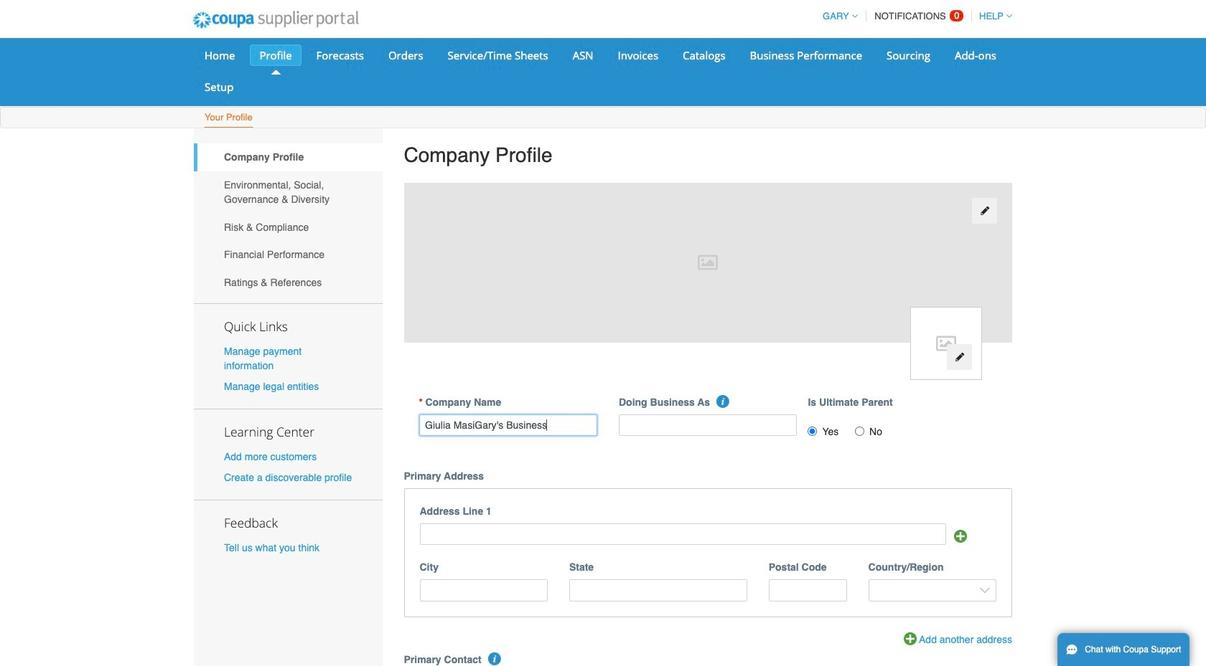 Task type: locate. For each thing, give the bounding box(es) containing it.
background image
[[404, 183, 1012, 343]]

navigation
[[816, 2, 1012, 30]]

change image image for 'logo'
[[955, 353, 965, 363]]

1 horizontal spatial change image image
[[980, 206, 990, 216]]

additional information image
[[717, 395, 730, 408], [488, 654, 501, 667]]

None radio
[[808, 427, 817, 436], [855, 427, 864, 436], [808, 427, 817, 436], [855, 427, 864, 436]]

1 vertical spatial change image image
[[955, 353, 965, 363]]

0 vertical spatial change image image
[[980, 206, 990, 216]]

None text field
[[420, 524, 946, 546], [420, 580, 548, 602], [769, 580, 847, 602], [420, 524, 946, 546], [420, 580, 548, 602], [769, 580, 847, 602]]

change image image for background image
[[980, 206, 990, 216]]

1 horizontal spatial additional information image
[[717, 395, 730, 408]]

0 horizontal spatial change image image
[[955, 353, 965, 363]]

change image image
[[980, 206, 990, 216], [955, 353, 965, 363]]

0 horizontal spatial additional information image
[[488, 654, 501, 667]]

None text field
[[419, 415, 597, 437], [619, 415, 797, 437], [569, 580, 747, 602], [419, 415, 597, 437], [619, 415, 797, 437], [569, 580, 747, 602]]



Task type: describe. For each thing, give the bounding box(es) containing it.
coupa supplier portal image
[[183, 2, 368, 38]]

0 vertical spatial additional information image
[[717, 395, 730, 408]]

logo image
[[910, 307, 982, 380]]

1 vertical spatial additional information image
[[488, 654, 501, 667]]

add image
[[954, 531, 967, 544]]



Task type: vqa. For each thing, say whether or not it's contained in the screenshot.
add image at the bottom
yes



